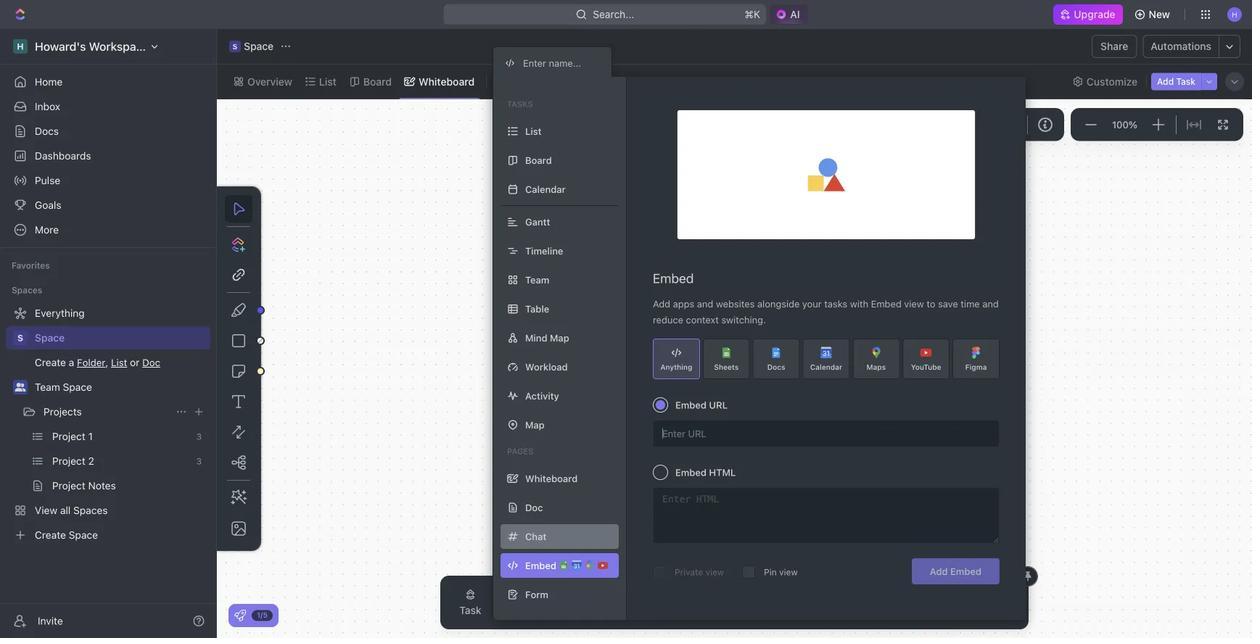 Task type: describe. For each thing, give the bounding box(es) containing it.
html
[[709, 467, 736, 478]]

team space link
[[35, 376, 208, 399]]

sidebar navigation
[[0, 29, 217, 638]]

doc inside doc button
[[511, 605, 530, 617]]

figma inside button
[[626, 605, 656, 617]]

embed for embed html
[[676, 467, 707, 478]]

private
[[675, 567, 703, 578]]

alongside
[[757, 299, 800, 309]]

pin view
[[764, 567, 798, 578]]

s for s space
[[233, 42, 238, 50]]

automations button
[[1144, 36, 1219, 57]]

add task
[[1157, 77, 1196, 87]]

embed html
[[676, 467, 736, 478]]

board link
[[360, 71, 392, 92]]

pulse
[[35, 174, 60, 186]]

with
[[850, 299, 869, 309]]

share button
[[1092, 35, 1137, 58]]

Enter name... field
[[522, 57, 600, 69]]

0 vertical spatial task
[[1176, 77, 1196, 87]]

0 vertical spatial doc
[[525, 502, 543, 513]]

1 horizontal spatial board
[[525, 155, 552, 166]]

embed url
[[676, 400, 728, 411]]

inbox link
[[6, 95, 210, 118]]

maps
[[867, 363, 886, 371]]

upgrade link
[[1054, 4, 1123, 25]]

customize button
[[1068, 71, 1142, 92]]

projects
[[44, 406, 82, 418]]

context
[[686, 315, 719, 325]]

1 horizontal spatial space, , element
[[229, 41, 241, 52]]

⌘k
[[745, 8, 760, 20]]

list link
[[316, 71, 337, 92]]

dashboards
[[35, 150, 91, 162]]

timeline
[[525, 246, 563, 256]]

overview link
[[245, 71, 292, 92]]

goals link
[[6, 194, 210, 217]]

team for team
[[525, 275, 550, 286]]

apps
[[673, 299, 695, 309]]

automations
[[1151, 40, 1212, 52]]

task button
[[448, 580, 493, 625]]

home link
[[6, 70, 210, 94]]

embed for embed
[[653, 271, 694, 286]]

view for pin view
[[779, 567, 798, 578]]

0 horizontal spatial task
[[459, 605, 482, 617]]

add apps and websites alongside your tasks with embed view to save time and reduce context switching.
[[653, 299, 999, 325]]

your
[[802, 299, 822, 309]]

100% button
[[1109, 116, 1141, 133]]

anything
[[661, 363, 693, 371]]

to
[[927, 299, 936, 309]]

google for google slides
[[874, 605, 908, 617]]

Enter HTML text field
[[654, 488, 999, 543]]

0 vertical spatial calendar
[[525, 184, 566, 195]]

1 vertical spatial calendar
[[810, 363, 842, 371]]

space for s space
[[244, 40, 274, 52]]

whiteboard link
[[416, 71, 475, 92]]

private view
[[675, 567, 724, 578]]

tasks
[[824, 299, 848, 309]]

add embed button
[[912, 559, 1000, 585]]

workload
[[525, 362, 568, 373]]

1 vertical spatial space
[[35, 332, 65, 344]]

add embed
[[930, 566, 982, 577]]

tree inside sidebar navigation
[[6, 302, 210, 547]]

google docs
[[685, 605, 746, 617]]

google for google sheets
[[775, 605, 809, 617]]

save
[[938, 299, 958, 309]]

1/5
[[257, 611, 268, 620]]

0 horizontal spatial list
[[319, 75, 337, 87]]

view inside add apps and websites alongside your tasks with embed view to save time and reduce context switching.
[[904, 299, 924, 309]]

websites
[[716, 299, 755, 309]]

time
[[961, 299, 980, 309]]

new
[[1149, 8, 1170, 20]]

website
[[559, 605, 597, 617]]

pin
[[764, 567, 777, 578]]

docs inside docs link
[[35, 125, 59, 137]]

goals
[[35, 199, 61, 211]]

switching.
[[722, 315, 766, 325]]

0 vertical spatial map
[[550, 333, 569, 344]]

1 vertical spatial list
[[525, 126, 542, 137]]

add for add embed
[[930, 566, 948, 577]]

google docs button
[[673, 580, 757, 625]]

figma button
[[615, 580, 667, 625]]

customize
[[1087, 75, 1138, 87]]

youtube inside 'button'
[[969, 605, 1010, 617]]

team space
[[35, 381, 92, 393]]

0 vertical spatial board
[[363, 75, 392, 87]]

favorites button
[[6, 257, 56, 274]]

onboarding checklist button image
[[234, 610, 246, 622]]



Task type: locate. For each thing, give the bounding box(es) containing it.
0 horizontal spatial map
[[525, 420, 545, 431]]

list left board link
[[319, 75, 337, 87]]

s
[[233, 42, 238, 50], [17, 333, 23, 343]]

0 vertical spatial space, , element
[[229, 41, 241, 52]]

add inside add apps and websites alongside your tasks with embed view to save time and reduce context switching.
[[653, 299, 671, 309]]

google for google docs
[[685, 605, 719, 617]]

youtube down add embed
[[969, 605, 1010, 617]]

1 vertical spatial map
[[525, 420, 545, 431]]

new button
[[1129, 3, 1179, 26]]

Enter URL text field
[[654, 421, 999, 447]]

board right list link on the left top
[[363, 75, 392, 87]]

task
[[1176, 77, 1196, 87], [459, 605, 482, 617]]

view for private view
[[706, 567, 724, 578]]

figma down time
[[965, 363, 987, 371]]

view left to in the right top of the page
[[904, 299, 924, 309]]

embed inside add embed button
[[950, 566, 982, 577]]

space for team space
[[63, 381, 92, 393]]

google
[[685, 605, 719, 617], [775, 605, 809, 617], [874, 605, 908, 617]]

1 horizontal spatial list
[[525, 126, 542, 137]]

tree containing space
[[6, 302, 210, 547]]

google inside button
[[685, 605, 719, 617]]

space up projects
[[63, 381, 92, 393]]

space link
[[35, 327, 208, 350]]

pages
[[507, 447, 534, 456]]

embed left url at bottom right
[[676, 400, 707, 411]]

1 vertical spatial youtube
[[969, 605, 1010, 617]]

docs down "inbox"
[[35, 125, 59, 137]]

table
[[525, 304, 549, 315]]

0 horizontal spatial board
[[363, 75, 392, 87]]

s space
[[233, 40, 274, 52]]

1 horizontal spatial task
[[1176, 77, 1196, 87]]

1 vertical spatial sheets
[[812, 605, 845, 617]]

0 horizontal spatial team
[[35, 381, 60, 393]]

add for add apps and websites alongside your tasks with embed view to save time and reduce context switching.
[[653, 299, 671, 309]]

0 horizontal spatial figma
[[626, 605, 656, 617]]

calendar
[[525, 184, 566, 195], [810, 363, 842, 371]]

0 vertical spatial s
[[233, 42, 238, 50]]

0 horizontal spatial docs
[[35, 125, 59, 137]]

0 vertical spatial figma
[[965, 363, 987, 371]]

docs down alongside
[[767, 363, 786, 371]]

search...
[[593, 8, 634, 20]]

1 horizontal spatial docs
[[721, 605, 746, 617]]

mind map
[[525, 333, 569, 344]]

whiteboard inside whiteboard link
[[419, 75, 475, 87]]

reduce
[[653, 315, 683, 325]]

google sheets
[[775, 605, 845, 617]]

0 vertical spatial space
[[244, 40, 274, 52]]

google slides button
[[862, 580, 951, 625]]

add task button
[[1152, 73, 1202, 90]]

1 horizontal spatial google
[[775, 605, 809, 617]]

2 vertical spatial space
[[63, 381, 92, 393]]

sheets inside google sheets button
[[812, 605, 845, 617]]

1 vertical spatial doc
[[511, 605, 530, 617]]

team
[[525, 275, 550, 286], [35, 381, 60, 393]]

1 vertical spatial task
[[459, 605, 482, 617]]

youtube button
[[957, 580, 1021, 625]]

view right pin
[[779, 567, 798, 578]]

form
[[525, 590, 549, 600]]

docs link
[[6, 120, 210, 143]]

space
[[244, 40, 274, 52], [35, 332, 65, 344], [63, 381, 92, 393]]

calendar up gantt on the left
[[525, 184, 566, 195]]

0 horizontal spatial and
[[697, 299, 713, 309]]

1 horizontal spatial add
[[930, 566, 948, 577]]

1 vertical spatial team
[[35, 381, 60, 393]]

gantt
[[525, 217, 550, 227]]

youtube
[[911, 363, 942, 371], [969, 605, 1010, 617]]

projects link
[[44, 401, 170, 424]]

embed for embed url
[[676, 400, 707, 411]]

map right mind
[[550, 333, 569, 344]]

1 vertical spatial s
[[17, 333, 23, 343]]

website button
[[547, 580, 609, 625]]

embed up apps on the right of the page
[[653, 271, 694, 286]]

3 google from the left
[[874, 605, 908, 617]]

task left doc button
[[459, 605, 482, 617]]

embed right with
[[871, 299, 902, 309]]

embed inside add apps and websites alongside your tasks with embed view to save time and reduce context switching.
[[871, 299, 902, 309]]

embed left html
[[676, 467, 707, 478]]

google left slides
[[874, 605, 908, 617]]

1 and from the left
[[697, 299, 713, 309]]

figma
[[965, 363, 987, 371], [626, 605, 656, 617]]

mind
[[525, 333, 547, 344]]

and
[[697, 299, 713, 309], [983, 299, 999, 309]]

board down tasks
[[525, 155, 552, 166]]

2 horizontal spatial docs
[[767, 363, 786, 371]]

add up slides
[[930, 566, 948, 577]]

url
[[709, 400, 728, 411]]

figma right website
[[626, 605, 656, 617]]

chat
[[525, 531, 547, 542]]

list down tasks
[[525, 126, 542, 137]]

0 vertical spatial team
[[525, 275, 550, 286]]

invite
[[38, 615, 63, 627]]

1 horizontal spatial whiteboard
[[525, 473, 578, 484]]

s inside the s space
[[233, 42, 238, 50]]

1 horizontal spatial figma
[[965, 363, 987, 371]]

1 vertical spatial figma
[[626, 605, 656, 617]]

and right time
[[983, 299, 999, 309]]

view right private
[[706, 567, 724, 578]]

2 horizontal spatial add
[[1157, 77, 1174, 87]]

0 vertical spatial list
[[319, 75, 337, 87]]

100%
[[1112, 119, 1138, 130]]

inbox
[[35, 100, 60, 112]]

list
[[319, 75, 337, 87], [525, 126, 542, 137]]

upgrade
[[1074, 8, 1116, 20]]

s for s
[[17, 333, 23, 343]]

1 vertical spatial whiteboard
[[525, 473, 578, 484]]

1 vertical spatial board
[[525, 155, 552, 166]]

0 horizontal spatial youtube
[[911, 363, 942, 371]]

google slides
[[874, 605, 940, 617]]

team right user group icon
[[35, 381, 60, 393]]

s inside 'tree'
[[17, 333, 23, 343]]

1 vertical spatial add
[[653, 299, 671, 309]]

add up reduce
[[653, 299, 671, 309]]

1 google from the left
[[685, 605, 719, 617]]

tree
[[6, 302, 210, 547]]

whiteboard
[[419, 75, 475, 87], [525, 473, 578, 484]]

sheets
[[714, 363, 739, 371], [812, 605, 845, 617]]

1 horizontal spatial and
[[983, 299, 999, 309]]

1 horizontal spatial map
[[550, 333, 569, 344]]

embed
[[653, 271, 694, 286], [871, 299, 902, 309], [676, 400, 707, 411], [676, 467, 707, 478], [950, 566, 982, 577]]

doc up "chat" on the bottom left
[[525, 502, 543, 513]]

space up overview "link"
[[244, 40, 274, 52]]

dashboards link
[[6, 144, 210, 168]]

share
[[1101, 40, 1129, 52]]

doc down form
[[511, 605, 530, 617]]

whiteboard right board link
[[419, 75, 475, 87]]

0 horizontal spatial whiteboard
[[419, 75, 475, 87]]

google down pin view
[[775, 605, 809, 617]]

0 horizontal spatial s
[[17, 333, 23, 343]]

0 horizontal spatial sheets
[[714, 363, 739, 371]]

whiteboard down pages on the bottom left of page
[[525, 473, 578, 484]]

slides
[[911, 605, 940, 617]]

add for add task
[[1157, 77, 1174, 87]]

google sheets button
[[763, 580, 857, 625]]

1 horizontal spatial team
[[525, 275, 550, 286]]

2 horizontal spatial view
[[904, 299, 924, 309]]

map down activity
[[525, 420, 545, 431]]

space up team space
[[35, 332, 65, 344]]

0 horizontal spatial space, , element
[[13, 331, 28, 345]]

overview
[[247, 75, 292, 87]]

1 horizontal spatial calendar
[[810, 363, 842, 371]]

1 horizontal spatial sheets
[[812, 605, 845, 617]]

1 vertical spatial docs
[[767, 363, 786, 371]]

2 vertical spatial docs
[[721, 605, 746, 617]]

2 horizontal spatial google
[[874, 605, 908, 617]]

2 vertical spatial add
[[930, 566, 948, 577]]

home
[[35, 76, 63, 88]]

space, , element
[[229, 41, 241, 52], [13, 331, 28, 345]]

space, , element inside 'tree'
[[13, 331, 28, 345]]

favorites
[[12, 260, 50, 271]]

team for team space
[[35, 381, 60, 393]]

add down the automations button
[[1157, 77, 1174, 87]]

docs inside google docs button
[[721, 605, 746, 617]]

1 horizontal spatial view
[[779, 567, 798, 578]]

view
[[904, 299, 924, 309], [706, 567, 724, 578], [779, 567, 798, 578]]

0 horizontal spatial add
[[653, 299, 671, 309]]

0 vertical spatial add
[[1157, 77, 1174, 87]]

task down the automations button
[[1176, 77, 1196, 87]]

tasks
[[507, 99, 533, 109]]

pulse link
[[6, 169, 210, 192]]

0 vertical spatial whiteboard
[[419, 75, 475, 87]]

doc
[[525, 502, 543, 513], [511, 605, 530, 617]]

team inside 'tree'
[[35, 381, 60, 393]]

0 horizontal spatial view
[[706, 567, 724, 578]]

youtube right maps
[[911, 363, 942, 371]]

google down private view
[[685, 605, 719, 617]]

calendar left maps
[[810, 363, 842, 371]]

1 horizontal spatial youtube
[[969, 605, 1010, 617]]

0 vertical spatial sheets
[[714, 363, 739, 371]]

1 horizontal spatial s
[[233, 42, 238, 50]]

2 and from the left
[[983, 299, 999, 309]]

docs down private view
[[721, 605, 746, 617]]

map
[[550, 333, 569, 344], [525, 420, 545, 431]]

2 google from the left
[[775, 605, 809, 617]]

onboarding checklist button element
[[234, 610, 246, 622]]

docs
[[35, 125, 59, 137], [767, 363, 786, 371], [721, 605, 746, 617]]

activity
[[525, 391, 559, 402]]

0 vertical spatial youtube
[[911, 363, 942, 371]]

0 horizontal spatial google
[[685, 605, 719, 617]]

1 vertical spatial space, , element
[[13, 331, 28, 345]]

embed up youtube 'button'
[[950, 566, 982, 577]]

0 horizontal spatial calendar
[[525, 184, 566, 195]]

team up table
[[525, 275, 550, 286]]

spaces
[[12, 285, 42, 295]]

0 vertical spatial docs
[[35, 125, 59, 137]]

doc button
[[499, 580, 541, 625]]

user group image
[[15, 383, 26, 392]]

and up context
[[697, 299, 713, 309]]



Task type: vqa. For each thing, say whether or not it's contained in the screenshot.
2nd show from right
no



